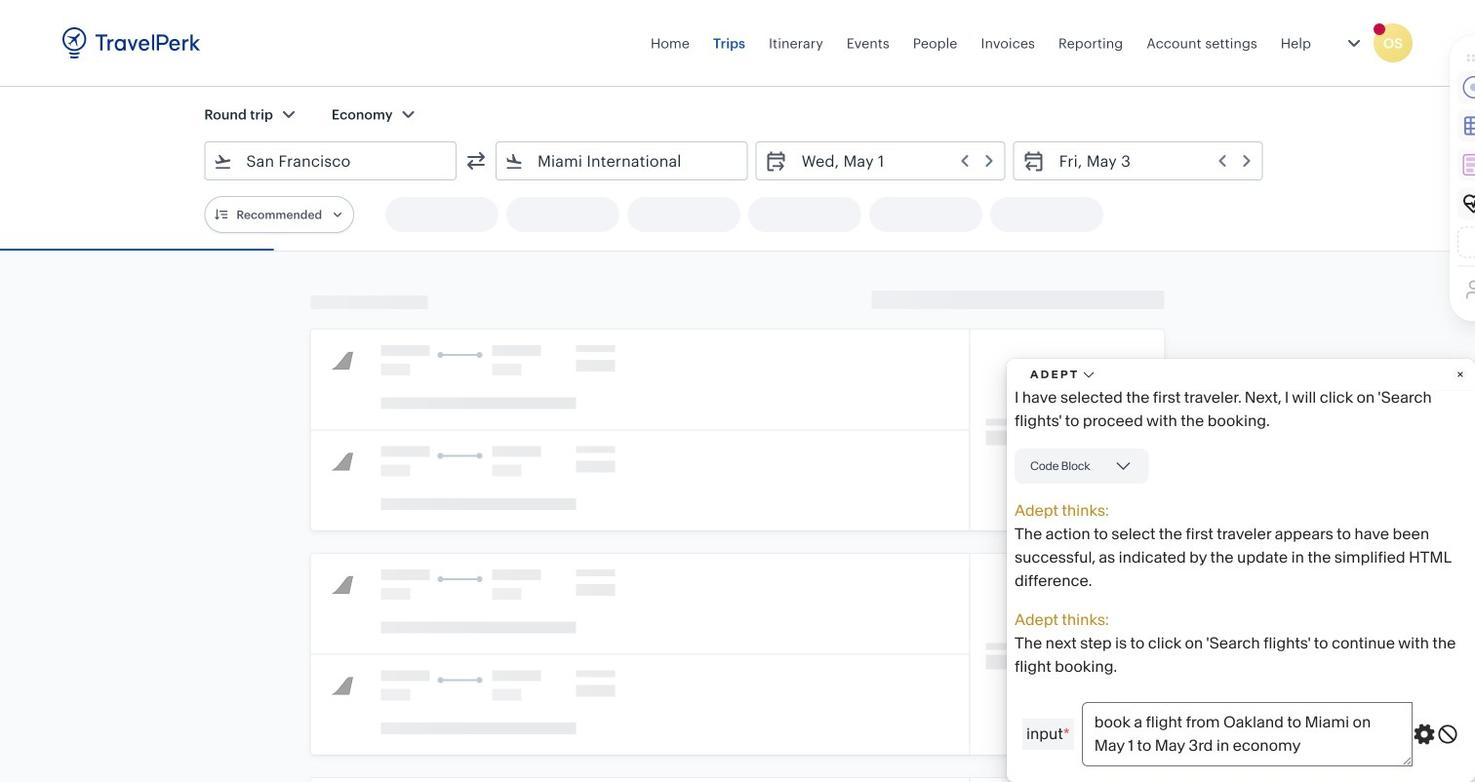 Task type: describe. For each thing, give the bounding box(es) containing it.
To search field
[[524, 145, 722, 177]]



Task type: locate. For each thing, give the bounding box(es) containing it.
Return field
[[1046, 145, 1255, 177]]

From search field
[[233, 145, 430, 177]]

Depart field
[[788, 145, 997, 177]]



Task type: vqa. For each thing, say whether or not it's contained in the screenshot.
the Move backward to switch to the previous month. icon
no



